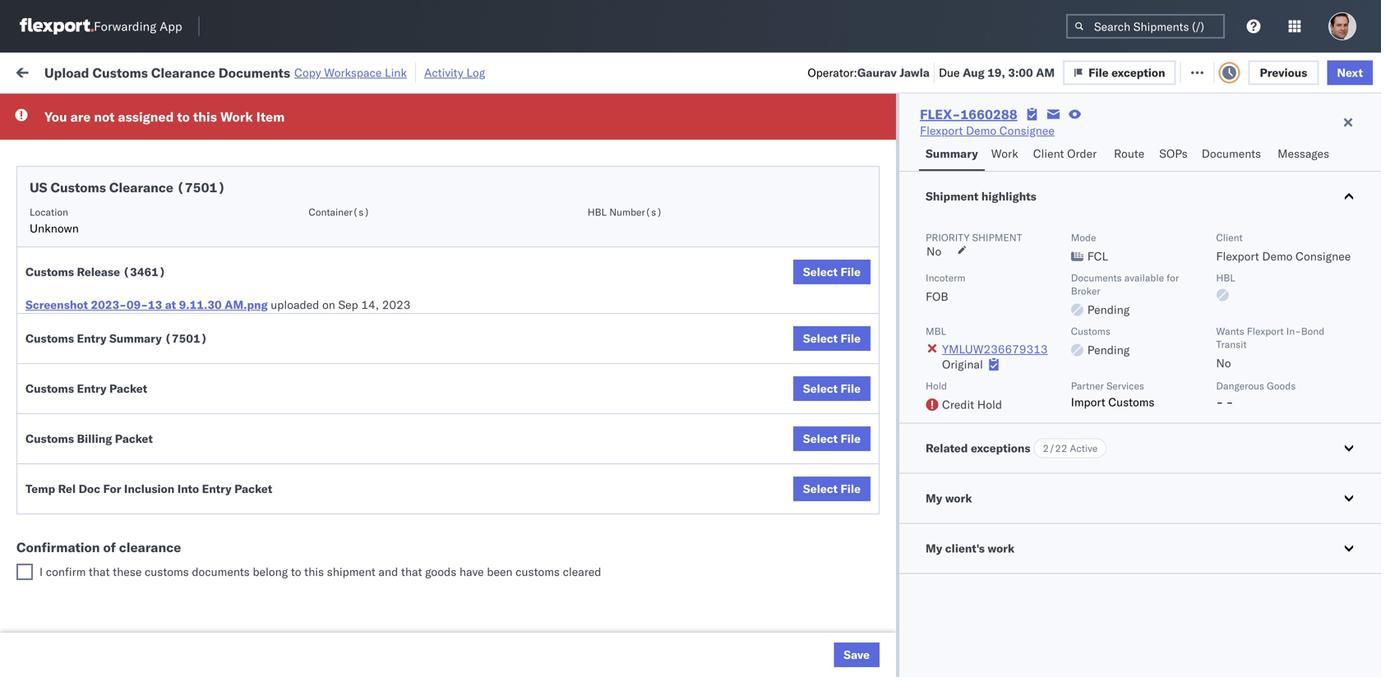 Task type: describe. For each thing, give the bounding box(es) containing it.
dangerous goods - -
[[1216, 380, 1296, 409]]

6 ceau7522281, hlxu6269489, hlxu8034992 from the top
[[1013, 345, 1268, 360]]

flexport demo consignee link
[[920, 122, 1055, 139]]

billing
[[77, 432, 112, 446]]

schedule pickup from los angeles, ca for 4th schedule pickup from los angeles, ca link from the top
[[38, 373, 222, 404]]

partner services import customs
[[1071, 380, 1155, 409]]

2 gaurav jaw from the top
[[1325, 201, 1381, 215]]

3 schedule pickup from los angeles, ca button from the top
[[38, 300, 233, 334]]

2 nov from the top
[[343, 201, 364, 215]]

1 uetu5238478 from the top
[[1101, 381, 1181, 396]]

jaehyung c
[[1325, 563, 1381, 577]]

2 2:59 am edt, nov 5, 2022 from the top
[[265, 201, 409, 215]]

pickup for 2nd schedule pickup from los angeles, ca button from the top of the page
[[89, 228, 125, 243]]

1 vertical spatial mode
[[1071, 231, 1096, 244]]

2 hlxu6269489, from the top
[[1100, 201, 1184, 215]]

client name button
[[602, 131, 692, 147]]

7:00 pm est, dec 23, 2022
[[265, 454, 414, 469]]

am.png
[[225, 298, 268, 312]]

4 5, from the top
[[367, 309, 378, 324]]

6 flex-1846748 from the top
[[908, 346, 993, 360]]

2:59 for fourth schedule pickup from los angeles, ca link from the bottom of the page
[[265, 309, 290, 324]]

order
[[1067, 146, 1097, 161]]

active
[[1070, 442, 1098, 455]]

schedule pickup from los angeles, ca for fourth schedule pickup from los angeles, ca link from the bottom of the page
[[38, 300, 222, 331]]

1 jaw from the top
[[1365, 165, 1381, 179]]

1 hlxu8034992 from the top
[[1187, 164, 1268, 179]]

2 karl from the top
[[858, 599, 879, 613]]

3 abcdefg78456546 from the top
[[1120, 454, 1230, 469]]

confirm delivery button
[[38, 489, 125, 507]]

route
[[1114, 146, 1144, 161]]

schedule delivery appointment for 2:59 am edt, nov 5, 2022
[[38, 164, 202, 178]]

ca for 6th schedule pickup from los angeles, ca link from the top of the page
[[38, 642, 53, 657]]

1 gaurav jaw from the top
[[1325, 165, 1381, 179]]

filtered
[[16, 101, 56, 115]]

0 horizontal spatial work
[[47, 60, 89, 82]]

activity log
[[424, 65, 485, 80]]

clearance
[[119, 539, 181, 556]]

select file for customs entry summary (7501)
[[803, 331, 861, 346]]

risk
[[347, 64, 366, 78]]

fob
[[926, 289, 948, 304]]

angeles, for 1st schedule pickup from los angeles, ca link from the top of the page
[[176, 192, 222, 206]]

import work
[[138, 64, 207, 78]]

2023-
[[91, 298, 126, 312]]

0 vertical spatial this
[[193, 109, 217, 125]]

available
[[1124, 272, 1164, 284]]

2:59 am edt, nov 5, 2022 for 5th schedule pickup from los angeles, ca link from the bottom
[[265, 237, 409, 252]]

2:59 for schedule delivery appointment link for 2:59 am edt, nov 5, 2022
[[265, 165, 290, 179]]

angeles, for 6th schedule pickup from los angeles, ca link from the top of the page
[[176, 626, 222, 640]]

resize handle column header for mode
[[582, 127, 602, 677]]

0 horizontal spatial at
[[165, 298, 176, 312]]

4 hlxu8034992 from the top
[[1187, 273, 1268, 287]]

messages button
[[1271, 139, 1338, 171]]

customs up customs billing packet
[[25, 381, 74, 396]]

schedule pickup from los angeles, ca for 6th schedule pickup from los angeles, ca link from the top of the page
[[38, 626, 222, 657]]

pickup for third schedule pickup from los angeles, ca button from the top of the page
[[89, 300, 125, 315]]

shipment
[[926, 189, 979, 203]]

1 lagerfeld from the top
[[882, 563, 931, 577]]

0 vertical spatial for
[[157, 102, 170, 114]]

from for 4th schedule pickup from los angeles, ca link from the top
[[128, 373, 152, 387]]

187
[[385, 64, 406, 78]]

resize handle column header for flex id
[[985, 127, 1005, 677]]

jan
[[348, 563, 366, 577]]

select file for temp rel doc for inclusion into entry packet
[[803, 482, 861, 496]]

assigned
[[118, 109, 174, 125]]

14,
[[361, 298, 379, 312]]

message
[[220, 64, 266, 78]]

3 flex-1889466 from the top
[[908, 454, 993, 469]]

2 hlxu8034992 from the top
[[1187, 201, 1268, 215]]

workspace
[[324, 65, 382, 80]]

1 horizontal spatial hold
[[977, 397, 1002, 412]]

flex-2130387
[[908, 563, 993, 577]]

c
[[1376, 563, 1381, 577]]

3 uetu5238478 from the top
[[1101, 454, 1181, 468]]

1 flex-1846748 from the top
[[908, 165, 993, 179]]

3 hlxu8034992 from the top
[[1187, 237, 1268, 251]]

ca for 2nd schedule pickup from los angeles, ca link from the bottom of the page
[[38, 534, 53, 548]]

1 vertical spatial this
[[304, 565, 324, 579]]

schedule for 2nd schedule pickup from los angeles, ca button from the top of the page
[[38, 228, 86, 243]]

confirm delivery link
[[38, 489, 125, 505]]

app
[[160, 18, 182, 34]]

0 vertical spatial flexport
[[920, 123, 963, 138]]

0 horizontal spatial no
[[926, 244, 941, 259]]

demo inside client flexport demo consignee incoterm fob
[[1262, 249, 1293, 263]]

my client's work
[[926, 541, 1015, 556]]

flexport demo consignee
[[920, 123, 1055, 138]]

highlights
[[981, 189, 1036, 203]]

schedule for third schedule pickup from los angeles, ca button from the top of the page
[[38, 300, 86, 315]]

2 horizontal spatial work
[[991, 146, 1018, 161]]

these
[[113, 565, 142, 579]]

goods
[[425, 565, 456, 579]]

am for fourth schedule pickup from los angeles, ca link from the bottom of the page
[[293, 309, 311, 324]]

angeles, for 5th schedule pickup from los angeles, ca link from the bottom
[[176, 228, 222, 243]]

deadline button
[[256, 131, 421, 147]]

1 schedule pickup from los angeles, ca button from the top
[[38, 191, 233, 226]]

flex- up flex id "button"
[[920, 106, 960, 122]]

schedule for 2nd schedule delivery appointment button from the bottom of the page
[[38, 273, 86, 287]]

related
[[926, 441, 968, 455]]

1 flex-1889466 from the top
[[908, 382, 993, 396]]

flexport for fob
[[1216, 249, 1259, 263]]

2/22
[[1043, 442, 1067, 455]]

0 vertical spatial at
[[333, 64, 344, 78]]

2 schedule pickup from los angeles, ca link from the top
[[38, 227, 233, 260]]

4 schedule pickup from los angeles, ca button from the top
[[38, 372, 233, 406]]

select file for customs entry packet
[[803, 381, 861, 396]]

pending for documents available for broker
[[1087, 303, 1130, 317]]

ca for 5th schedule pickup from los angeles, ca link from the bottom
[[38, 245, 53, 259]]

flex-1660288 link
[[920, 106, 1017, 122]]

flex id
[[881, 134, 912, 147]]

2 schedule pickup from los angeles, ca button from the top
[[38, 227, 233, 262]]

1846748 for fourth schedule pickup from los angeles, ca link from the bottom of the page
[[943, 309, 993, 324]]

6 schedule pickup from los angeles, ca link from the top
[[38, 625, 233, 658]]

maeu9408431
[[1120, 563, 1203, 577]]

doc
[[79, 482, 100, 496]]

angeles, for 2nd schedule pickup from los angeles, ca link from the bottom of the page
[[176, 517, 222, 532]]

container numbers
[[1013, 128, 1057, 153]]

activity
[[424, 65, 463, 80]]

flex- up related on the right bottom of page
[[908, 418, 943, 432]]

by:
[[59, 101, 75, 115]]

link
[[385, 65, 407, 80]]

1 integration from the top
[[717, 563, 774, 577]]

consignee inside button
[[717, 134, 764, 147]]

2 vertical spatial gaurav
[[1325, 201, 1362, 215]]

2 uetu5238478 from the top
[[1101, 418, 1181, 432]]

documents inside upload customs clearance documents
[[38, 353, 97, 367]]

customs down broker on the top right
[[1071, 325, 1110, 337]]

ocean fcl for 5th schedule pickup from los angeles, ca link from the bottom
[[503, 237, 561, 252]]

pickup for first schedule pickup from los angeles, ca button
[[89, 192, 125, 206]]

jaehyung
[[1325, 563, 1373, 577]]

2130387
[[943, 563, 993, 577]]

3 lhuu7894563, uetu5238478 from the top
[[1013, 454, 1181, 468]]

flex- down flex id "button"
[[908, 165, 943, 179]]

screenshot 2023-09-13 at 9.11.30 am.png link
[[25, 297, 268, 313]]

2 5, from the top
[[367, 201, 378, 215]]

flex- down flex-1893174
[[908, 563, 943, 577]]

2 2:59 from the top
[[265, 201, 290, 215]]

23, for 2023
[[369, 563, 387, 577]]

1 vertical spatial 2023
[[390, 563, 418, 577]]

5 schedule pickup from los angeles, ca link from the top
[[38, 517, 233, 550]]

schedule for 3rd schedule pickup from los angeles, ca button from the bottom of the page
[[38, 373, 86, 387]]

transit
[[1216, 338, 1247, 351]]

sav for lhuu7894563, uetu5238478
[[1363, 454, 1381, 469]]

dec for 23,
[[341, 454, 362, 469]]

0 horizontal spatial to
[[177, 109, 190, 125]]

number(s)
[[609, 206, 662, 218]]

(7501) for customs entry summary (7501)
[[165, 331, 207, 346]]

ocean fcl for "confirm pickup from los angeles, ca" 'link'
[[503, 454, 561, 469]]

workitem
[[18, 134, 61, 147]]

save button
[[834, 643, 880, 667]]

client order button
[[1027, 139, 1107, 171]]

release
[[77, 265, 120, 279]]

flex- down credit
[[908, 454, 943, 469]]

5 schedule pickup from los angeles, ca button from the top
[[38, 517, 233, 551]]

3 hlxu6269489, from the top
[[1100, 237, 1184, 251]]

1 karl from the top
[[858, 563, 879, 577]]

los for "confirm pickup from los angeles, ca" 'link'
[[148, 445, 167, 460]]

3 schedule pickup from los angeles, ca link from the top
[[38, 300, 233, 333]]

ca for fourth schedule pickup from los angeles, ca link from the bottom of the page
[[38, 317, 53, 331]]

resize handle column header for workitem
[[235, 127, 255, 677]]

container
[[1013, 128, 1057, 140]]

4 1846748 from the top
[[943, 273, 993, 288]]

schedule for fifth schedule pickup from los angeles, ca button
[[38, 517, 86, 532]]

2 jaw from the top
[[1365, 201, 1381, 215]]

2 account from the top
[[801, 599, 845, 613]]

4 flex-1846748 from the top
[[908, 273, 993, 288]]

5 ceau7522281, hlxu6269489, hlxu8034992 from the top
[[1013, 309, 1268, 323]]

2 ceau7522281, hlxu6269489, hlxu8034992 from the top
[[1013, 201, 1268, 215]]

2 1846748 from the top
[[943, 201, 993, 215]]

unknown
[[30, 221, 79, 236]]

1893174
[[943, 527, 993, 541]]

3 1889466 from the top
[[943, 454, 993, 469]]

3 flex-1846748 from the top
[[908, 237, 993, 252]]

customs billing packet
[[25, 432, 153, 446]]

documents right sops button at top
[[1202, 146, 1261, 161]]

flex- up the fob
[[908, 273, 943, 288]]

2 customs from the left
[[516, 565, 560, 579]]

10 resize handle column header from the left
[[1351, 127, 1371, 677]]

select file button for customs entry packet
[[793, 376, 871, 401]]

clearance for us customs clearance (7501)
[[109, 179, 173, 196]]

4 ceau7522281, from the top
[[1013, 273, 1097, 287]]

2 ceau7522281, from the top
[[1013, 201, 1097, 215]]

778 at risk
[[309, 64, 366, 78]]

0 vertical spatial gaurav
[[857, 65, 897, 80]]

flexport for no
[[1247, 325, 1284, 337]]

schedule pickup from los angeles, ca for 2nd schedule pickup from los angeles, ca link from the bottom of the page
[[38, 517, 222, 548]]

select for customs entry packet
[[803, 381, 838, 396]]

client's
[[945, 541, 985, 556]]

1 integration test account - karl lagerfeld from the top
[[717, 563, 931, 577]]

no inside wants flexport in-bond transit no
[[1216, 356, 1231, 370]]

1 account from the top
[[801, 563, 845, 577]]

clearance for upload customs clearance documents
[[127, 337, 180, 351]]

customs up :
[[92, 64, 148, 81]]

select file for customs release (3461)
[[803, 265, 861, 279]]

4 ceau7522281, hlxu6269489, hlxu8034992 from the top
[[1013, 273, 1268, 287]]

ca for 1st schedule pickup from los angeles, ca link from the top of the page
[[38, 208, 53, 223]]

confirm for confirm delivery
[[38, 490, 80, 504]]

2 lhuu7894563, from the top
[[1013, 418, 1098, 432]]

my work button
[[899, 474, 1381, 523]]

am for confirm delivery link
[[293, 490, 311, 505]]

ceau7522281, for 5th schedule pickup from los angeles, ca link from the bottom
[[1013, 237, 1097, 251]]

ymluw236679313
[[942, 342, 1048, 356]]

6 schedule pickup from los angeles, ca button from the top
[[38, 625, 233, 660]]

select file button for customs billing packet
[[793, 427, 871, 451]]

ceau7522281, for upload customs clearance documents link
[[1013, 345, 1097, 360]]

confirm pickup from los angeles, ca
[[38, 445, 215, 476]]

6 hlxu8034992 from the top
[[1187, 345, 1268, 360]]

appointment for 2:59 am edt, nov 5, 2022
[[135, 164, 202, 178]]

1 lhuu7894563, uetu5238478 from the top
[[1013, 381, 1181, 396]]

2 schedule delivery appointment from the top
[[38, 273, 202, 287]]

1 horizontal spatial consignee
[[999, 123, 1055, 138]]

3 lhuu7894563, from the top
[[1013, 454, 1098, 468]]

of
[[103, 539, 116, 556]]

documents inside documents available for broker
[[1071, 272, 1122, 284]]

0 vertical spatial my
[[16, 60, 43, 82]]

1 that from the left
[[89, 565, 110, 579]]

los for 1st schedule pickup from los angeles, ca link from the top of the page
[[155, 192, 173, 206]]

4 flex-1889466 from the top
[[908, 490, 993, 505]]

file for temp rel doc for inclusion into entry packet
[[841, 482, 861, 496]]

customs down 'screenshot'
[[25, 331, 74, 346]]

my client's work button
[[899, 524, 1381, 573]]

flex- up flex-1893174
[[908, 490, 943, 505]]

2 schedule delivery appointment link from the top
[[38, 272, 202, 288]]

summary inside summary button
[[926, 146, 978, 161]]

nov for schedule delivery appointment link for 2:59 am edt, nov 5, 2022
[[343, 165, 364, 179]]

original
[[942, 357, 983, 372]]

Search Shipments (/) text field
[[1066, 14, 1225, 39]]

next button
[[1327, 60, 1373, 85]]

delivery for 2:59 am edt, nov 5, 2022
[[89, 164, 132, 178]]

my work inside button
[[926, 491, 972, 506]]

numbers for container numbers
[[1013, 141, 1053, 153]]

los for 2nd schedule pickup from los angeles, ca link from the bottom of the page
[[155, 517, 173, 532]]

related exceptions
[[926, 441, 1030, 455]]

status : ready for work, blocked, in progress
[[89, 102, 297, 114]]

3 5, from the top
[[367, 237, 378, 252]]

for
[[103, 482, 121, 496]]

2 flex-1846748 from the top
[[908, 201, 993, 215]]

confirmation
[[16, 539, 100, 556]]

:
[[118, 102, 121, 114]]

mode button
[[495, 131, 585, 147]]

13
[[148, 298, 162, 312]]

9:00 am est, dec 24, 2022
[[265, 490, 415, 505]]

flex- up the incoterm
[[908, 237, 943, 252]]

0 vertical spatial my work
[[16, 60, 89, 82]]

2 abcdefg78456546 from the top
[[1120, 418, 1230, 432]]

schedule delivery appointment for 11:30 pm est, jan 23, 2023
[[38, 562, 202, 576]]

documents button
[[1195, 139, 1271, 171]]

screenshot 2023-09-13 at 9.11.30 am.png uploaded on sep 14, 2023
[[25, 298, 411, 312]]

belong
[[253, 565, 288, 579]]

3 resize handle column header from the left
[[475, 127, 495, 677]]

schedule for 11:30 pm est, jan 23, 2023's schedule delivery appointment button
[[38, 562, 86, 576]]

select for customs entry summary (7501)
[[803, 331, 838, 346]]

edt, for 5th schedule pickup from los angeles, ca link from the bottom
[[314, 237, 340, 252]]

0 vertical spatial work
[[178, 64, 207, 78]]

3 ceau7522281, hlxu6269489, hlxu8034992 from the top
[[1013, 237, 1268, 251]]

ymluw236679313 button
[[942, 342, 1048, 356]]

my for my client's work button at the right
[[926, 541, 942, 556]]

2 test123456 from the top
[[1120, 273, 1189, 288]]

2 edt, from the top
[[314, 201, 340, 215]]

omkar sav for ceau7522281, hlxu6269489, hlxu8034992
[[1325, 237, 1381, 252]]

confirm delivery
[[38, 490, 125, 504]]

pickup for fifth schedule pickup from los angeles, ca button
[[89, 517, 125, 532]]

1 lhuu7894563, from the top
[[1013, 381, 1098, 396]]

1 vertical spatial gaurav
[[1325, 165, 1362, 179]]

credit hold
[[942, 397, 1002, 412]]

entry for summary
[[77, 331, 107, 346]]

flex- up flex-2130387 on the right
[[908, 527, 943, 541]]

container numbers button
[[1005, 124, 1095, 154]]

inclusion
[[124, 482, 174, 496]]

2 that from the left
[[401, 565, 422, 579]]

2 appointment from the top
[[135, 273, 202, 287]]

0 horizontal spatial hold
[[926, 380, 947, 392]]

from for 2nd schedule pickup from los angeles, ca link from the bottom of the page
[[128, 517, 152, 532]]



Task type: locate. For each thing, give the bounding box(es) containing it.
0 vertical spatial confirm
[[38, 445, 80, 460]]

3 schedule delivery appointment button from the top
[[38, 561, 202, 579]]

flex-1846748 up the incoterm
[[908, 237, 993, 252]]

delivery inside button
[[83, 490, 125, 504]]

import down partner
[[1071, 395, 1105, 409]]

1 horizontal spatial numbers
[[1179, 134, 1220, 147]]

0 vertical spatial shipment
[[972, 231, 1022, 244]]

4 schedule from the top
[[38, 273, 86, 287]]

0 horizontal spatial consignee
[[717, 134, 764, 147]]

client
[[610, 134, 637, 147], [1033, 146, 1064, 161], [1216, 231, 1243, 244]]

2 vertical spatial lhuu7894563, uetu5238478
[[1013, 454, 1181, 468]]

schedule delivery appointment button for 2:59 am edt, nov 5, 2022
[[38, 163, 202, 181]]

to
[[177, 109, 190, 125], [291, 565, 301, 579]]

2023
[[382, 298, 411, 312], [390, 563, 418, 577]]

mode right snooze
[[503, 134, 528, 147]]

3 edt, from the top
[[314, 237, 340, 252]]

2 vertical spatial packet
[[234, 482, 272, 496]]

1 abcdefg78456546 from the top
[[1120, 382, 1230, 396]]

5 hlxu6269489, from the top
[[1100, 309, 1184, 323]]

numbers for mbl/mawb numbers
[[1179, 134, 1220, 147]]

1 vertical spatial pending
[[1087, 343, 1130, 357]]

1 vertical spatial appointment
[[135, 273, 202, 287]]

priority shipment
[[926, 231, 1022, 244]]

1 appointment from the top
[[135, 164, 202, 178]]

from for "confirm pickup from los angeles, ca" 'link'
[[121, 445, 145, 460]]

save
[[844, 648, 870, 662]]

1846748 up the priority shipment
[[943, 201, 993, 215]]

0 vertical spatial summary
[[926, 146, 978, 161]]

previous
[[1260, 65, 1307, 80]]

3 appointment from the top
[[135, 562, 202, 576]]

i confirm that these customs documents belong to this shipment and that goods have been customs cleared
[[39, 565, 601, 579]]

schedule delivery appointment link for 2:59 am edt, nov 5, 2022
[[38, 163, 202, 180]]

1 2:59 from the top
[[265, 165, 290, 179]]

2 vertical spatial appointment
[[135, 562, 202, 576]]

2 select file from the top
[[803, 331, 861, 346]]

shipment left the and
[[327, 565, 375, 579]]

2 schedule from the top
[[38, 192, 86, 206]]

flex-1846748 up the fob
[[908, 273, 993, 288]]

0 vertical spatial on
[[409, 64, 422, 78]]

action
[[1325, 64, 1361, 78]]

customs right been
[[516, 565, 560, 579]]

client inside button
[[610, 134, 637, 147]]

4 2:59 am edt, nov 5, 2022 from the top
[[265, 309, 409, 324]]

5 1846748 from the top
[[943, 309, 993, 324]]

work left item
[[220, 109, 253, 125]]

forwarding app
[[94, 18, 182, 34]]

3 ca from the top
[[38, 317, 53, 331]]

2:59 for 5th schedule pickup from los angeles, ca link from the bottom
[[265, 237, 290, 252]]

3 schedule pickup from los angeles, ca from the top
[[38, 300, 222, 331]]

ca inside confirm pickup from los angeles, ca
[[38, 462, 53, 476]]

1 vertical spatial clearance
[[109, 179, 173, 196]]

resize handle column header for client name
[[689, 127, 709, 677]]

hbl for hbl
[[1216, 272, 1235, 284]]

abcdefg78456546 up my work button
[[1120, 454, 1230, 469]]

0 horizontal spatial customs
[[145, 565, 189, 579]]

client inside button
[[1033, 146, 1064, 161]]

flexport inside wants flexport in-bond transit no
[[1247, 325, 1284, 337]]

client for client order
[[1033, 146, 1064, 161]]

packet right billing in the left bottom of the page
[[115, 432, 153, 446]]

omkar for lhuu7894563, uetu5238478
[[1325, 454, 1360, 469]]

pm right 7:00 on the bottom of the page
[[293, 454, 311, 469]]

ca down us
[[38, 208, 53, 223]]

2 vertical spatial abcdefg78456546
[[1120, 454, 1230, 469]]

1 5, from the top
[[367, 165, 378, 179]]

6 hlxu6269489, from the top
[[1100, 345, 1184, 360]]

0 vertical spatial schedule delivery appointment link
[[38, 163, 202, 180]]

appointment up us customs clearance (7501)
[[135, 164, 202, 178]]

1 hlxu6269489, from the top
[[1100, 164, 1184, 179]]

5 select file button from the top
[[793, 477, 871, 501]]

1846748 for schedule delivery appointment link for 2:59 am edt, nov 5, 2022
[[943, 165, 993, 179]]

0 vertical spatial 23,
[[365, 454, 383, 469]]

from inside confirm pickup from los angeles, ca
[[121, 445, 145, 460]]

4 1889466 from the top
[[943, 490, 993, 505]]

2 pending from the top
[[1087, 343, 1130, 357]]

gaurav down messages button
[[1325, 201, 1362, 215]]

pm
[[293, 454, 311, 469], [300, 563, 318, 577]]

7 ca from the top
[[38, 642, 53, 657]]

that right the and
[[401, 565, 422, 579]]

0 horizontal spatial numbers
[[1013, 141, 1053, 153]]

temp
[[25, 482, 55, 496]]

flex- up the priority
[[908, 201, 943, 215]]

appointment down clearance at the bottom of the page
[[135, 562, 202, 576]]

at left risk
[[333, 64, 344, 78]]

ca up temp
[[38, 462, 53, 476]]

los for 4th schedule pickup from los angeles, ca link from the top
[[155, 373, 173, 387]]

schedule down upload customs clearance documents
[[38, 373, 86, 387]]

documents available for broker
[[1071, 272, 1179, 297]]

0 horizontal spatial for
[[157, 102, 170, 114]]

ca for 4th schedule pickup from los angeles, ca link from the top
[[38, 389, 53, 404]]

test123456 for schedule delivery appointment
[[1120, 165, 1189, 179]]

0 vertical spatial integration test account - karl lagerfeld
[[717, 563, 931, 577]]

ocean fcl for schedule delivery appointment link for 2:59 am edt, nov 5, 2022
[[503, 165, 561, 179]]

9 resize handle column header from the left
[[1297, 127, 1317, 677]]

flexport up wants
[[1216, 249, 1259, 263]]

1846748 for upload customs clearance documents link
[[943, 346, 993, 360]]

that
[[89, 565, 110, 579], [401, 565, 422, 579]]

entry down 2023- on the top left of page
[[77, 331, 107, 346]]

jaw
[[1365, 165, 1381, 179], [1365, 201, 1381, 215]]

activity log button
[[424, 62, 485, 83]]

1 horizontal spatial that
[[401, 565, 422, 579]]

abcdefg78456546 down services
[[1120, 418, 1230, 432]]

6 schedule pickup from los angeles, ca from the top
[[38, 626, 222, 657]]

delivery for 11:30 pm est, jan 23, 2023
[[89, 562, 132, 576]]

4 test123456 from the top
[[1120, 346, 1189, 360]]

ca up i
[[38, 534, 53, 548]]

1 vertical spatial on
[[322, 298, 335, 312]]

4 edt, from the top
[[314, 309, 340, 324]]

1 vertical spatial abcdefg78456546
[[1120, 418, 1230, 432]]

flex-1889466
[[908, 382, 993, 396], [908, 418, 993, 432], [908, 454, 993, 469], [908, 490, 993, 505]]

file for customs entry packet
[[841, 381, 861, 396]]

wants
[[1216, 325, 1244, 337]]

1 vertical spatial to
[[291, 565, 301, 579]]

am
[[1036, 65, 1055, 80], [293, 165, 311, 179], [293, 201, 311, 215], [293, 237, 311, 252], [293, 309, 311, 324], [293, 490, 311, 505]]

not
[[94, 109, 115, 125]]

gaurav jaw down messages
[[1325, 165, 1381, 179]]

location
[[30, 206, 68, 218]]

select for customs release (3461)
[[803, 265, 838, 279]]

1846748 down mbl
[[943, 346, 993, 360]]

work button
[[985, 139, 1027, 171]]

2 schedule pickup from los angeles, ca from the top
[[38, 228, 222, 259]]

1 vertical spatial sav
[[1363, 454, 1381, 469]]

24,
[[366, 490, 384, 505]]

2:59 am edt, nov 5, 2022 for schedule delivery appointment link for 2:59 am edt, nov 5, 2022
[[265, 165, 409, 179]]

file
[[1101, 64, 1121, 78], [1089, 65, 1109, 80], [841, 265, 861, 279], [841, 331, 861, 346], [841, 381, 861, 396], [841, 432, 861, 446], [841, 482, 861, 496]]

schedule up the confirmation
[[38, 517, 86, 532]]

to right belong
[[291, 565, 301, 579]]

est, up 9:00 am est, dec 24, 2022
[[313, 454, 338, 469]]

flex-2130387 button
[[881, 559, 996, 582], [881, 559, 996, 582]]

flex- down mbl
[[908, 346, 943, 360]]

2 sav from the top
[[1363, 454, 1381, 469]]

upload down 'screenshot'
[[38, 337, 75, 351]]

1 vertical spatial lagerfeld
[[882, 599, 931, 613]]

item
[[256, 109, 285, 125]]

1 horizontal spatial on
[[409, 64, 422, 78]]

hbl up wants
[[1216, 272, 1235, 284]]

lagerfeld down flex-2130387 on the right
[[882, 599, 931, 613]]

confirm inside confirm pickup from los angeles, ca
[[38, 445, 80, 460]]

clearance up work,
[[151, 64, 215, 81]]

187 on track
[[385, 64, 452, 78]]

customs left billing in the left bottom of the page
[[25, 432, 74, 446]]

5 select file from the top
[[803, 482, 861, 496]]

1 vertical spatial integration
[[717, 599, 774, 613]]

dangerous
[[1216, 380, 1264, 392]]

0 vertical spatial jaw
[[1365, 165, 1381, 179]]

my down flex-1893174
[[926, 541, 942, 556]]

2:59 down deadline
[[265, 165, 290, 179]]

0 vertical spatial to
[[177, 109, 190, 125]]

1 horizontal spatial for
[[1167, 272, 1179, 284]]

appointment up 13 at the top left
[[135, 273, 202, 287]]

1 vertical spatial 23,
[[369, 563, 387, 577]]

customs up location
[[51, 179, 106, 196]]

filtered by:
[[16, 101, 75, 115]]

1 horizontal spatial to
[[291, 565, 301, 579]]

2 integration from the top
[[717, 599, 774, 613]]

1 customs from the left
[[145, 565, 189, 579]]

test123456 for upload customs clearance documents
[[1120, 346, 1189, 360]]

schedule delivery appointment button
[[38, 163, 202, 181], [38, 272, 202, 290], [38, 561, 202, 579]]

client inside client flexport demo consignee incoterm fob
[[1216, 231, 1243, 244]]

2 schedule delivery appointment button from the top
[[38, 272, 202, 290]]

est, left 'jan'
[[321, 563, 345, 577]]

documents up in
[[218, 64, 290, 81]]

0 vertical spatial lagerfeld
[[882, 563, 931, 577]]

1 vertical spatial confirm
[[38, 490, 80, 504]]

forwarding app link
[[20, 18, 182, 35]]

2023 left goods
[[390, 563, 418, 577]]

resize handle column header for deadline
[[418, 127, 437, 677]]

0 vertical spatial schedule delivery appointment button
[[38, 163, 202, 181]]

1846748 up shipment highlights
[[943, 165, 993, 179]]

batch action
[[1290, 64, 1361, 78]]

4 select file from the top
[[803, 432, 861, 446]]

0 vertical spatial abcdefg78456546
[[1120, 382, 1230, 396]]

fcl
[[540, 165, 561, 179], [540, 237, 561, 252], [1087, 249, 1108, 263], [540, 309, 561, 324], [540, 454, 561, 469], [540, 563, 561, 577]]

resize handle column header
[[235, 127, 255, 677], [418, 127, 437, 677], [475, 127, 495, 677], [582, 127, 602, 677], [689, 127, 709, 677], [853, 127, 873, 677], [985, 127, 1005, 677], [1092, 127, 1111, 677], [1297, 127, 1317, 677], [1351, 127, 1371, 677]]

0 horizontal spatial shipment
[[327, 565, 375, 579]]

1 schedule from the top
[[38, 164, 86, 178]]

None checkbox
[[16, 564, 33, 580]]

1 horizontal spatial summary
[[926, 146, 978, 161]]

demo
[[966, 123, 996, 138], [1262, 249, 1293, 263]]

2022 for schedule delivery appointment link for 2:59 am edt, nov 5, 2022
[[380, 165, 409, 179]]

test123456 down sops
[[1120, 165, 1189, 179]]

workitem button
[[10, 131, 238, 147]]

entry for packet
[[77, 381, 107, 396]]

gaurav down messages
[[1325, 165, 1362, 179]]

1 ca from the top
[[38, 208, 53, 223]]

1 schedule delivery appointment from the top
[[38, 164, 202, 178]]

select for customs billing packet
[[803, 432, 838, 446]]

uetu5238478
[[1101, 381, 1181, 396], [1101, 418, 1181, 432], [1101, 454, 1181, 468]]

1 vertical spatial work
[[945, 491, 972, 506]]

work up flex-1893174
[[945, 491, 972, 506]]

1889466
[[943, 382, 993, 396], [943, 418, 993, 432], [943, 454, 993, 469], [943, 490, 993, 505]]

demo up in-
[[1262, 249, 1293, 263]]

0 vertical spatial lhuu7894563,
[[1013, 381, 1098, 396]]

0 horizontal spatial import
[[138, 64, 176, 78]]

no down the priority
[[926, 244, 941, 259]]

pending down broker on the top right
[[1087, 303, 1130, 317]]

gaurav left the jawla
[[857, 65, 897, 80]]

ocean fcl
[[503, 165, 561, 179], [503, 237, 561, 252], [503, 309, 561, 324], [503, 454, 561, 469], [503, 563, 561, 577]]

0 vertical spatial 2023
[[382, 298, 411, 312]]

1 schedule delivery appointment button from the top
[[38, 163, 202, 181]]

4 2:59 from the top
[[265, 309, 290, 324]]

route button
[[1107, 139, 1153, 171]]

exceptions
[[971, 441, 1030, 455]]

0 vertical spatial hbl
[[588, 206, 607, 218]]

2 vertical spatial est,
[[321, 563, 345, 577]]

ca down unknown
[[38, 245, 53, 259]]

from for 1st schedule pickup from los angeles, ca link from the top of the page
[[128, 192, 152, 206]]

dec left the 24,
[[342, 490, 363, 505]]

3 schedule delivery appointment from the top
[[38, 562, 202, 576]]

2 horizontal spatial consignee
[[1296, 249, 1351, 263]]

flex-1846748 up the priority
[[908, 201, 993, 215]]

(10)
[[266, 64, 295, 78]]

0 vertical spatial work
[[47, 60, 89, 82]]

nov for fourth schedule pickup from los angeles, ca link from the bottom of the page
[[343, 309, 364, 324]]

1 2:59 am edt, nov 5, 2022 from the top
[[265, 165, 409, 179]]

ceau7522281, for schedule delivery appointment link for 2:59 am edt, nov 5, 2022
[[1013, 164, 1097, 179]]

2 ca from the top
[[38, 245, 53, 259]]

upload inside upload customs clearance documents
[[38, 337, 75, 351]]

numbers inside container numbers
[[1013, 141, 1053, 153]]

work inside my work button
[[945, 491, 972, 506]]

2022 for "confirm pickup from los angeles, ca" 'link'
[[386, 454, 414, 469]]

nov
[[343, 165, 364, 179], [343, 201, 364, 215], [343, 237, 364, 252], [343, 309, 364, 324]]

from right 2023- on the top left of page
[[128, 300, 152, 315]]

my up flex-1893174
[[926, 491, 942, 506]]

my work up flex-1893174
[[926, 491, 972, 506]]

file for customs release (3461)
[[841, 265, 861, 279]]

for right available
[[1167, 272, 1179, 284]]

client name
[[610, 134, 665, 147]]

ceau7522281, hlxu6269489, hlxu8034992
[[1013, 164, 1268, 179], [1013, 201, 1268, 215], [1013, 237, 1268, 251], [1013, 273, 1268, 287], [1013, 309, 1268, 323], [1013, 345, 1268, 360]]

flexport inside client flexport demo consignee incoterm fob
[[1216, 249, 1259, 263]]

this right the 11:30 on the bottom of page
[[304, 565, 324, 579]]

file exception button
[[1075, 59, 1188, 83], [1075, 59, 1188, 83], [1063, 60, 1176, 85], [1063, 60, 1176, 85]]

1 horizontal spatial work
[[220, 109, 253, 125]]

entry down upload customs clearance documents
[[77, 381, 107, 396]]

0 horizontal spatial my work
[[16, 60, 89, 82]]

4 schedule pickup from los angeles, ca link from the top
[[38, 372, 233, 405]]

2 1889466 from the top
[[943, 418, 993, 432]]

8 schedule from the top
[[38, 562, 86, 576]]

packet for customs billing packet
[[115, 432, 153, 446]]

0 horizontal spatial demo
[[966, 123, 996, 138]]

6 1846748 from the top
[[943, 346, 993, 360]]

2 vertical spatial lhuu7894563,
[[1013, 454, 1098, 468]]

7 resize handle column header from the left
[[985, 127, 1005, 677]]

and
[[378, 565, 398, 579]]

shipment down highlights
[[972, 231, 1022, 244]]

2 vertical spatial work
[[991, 146, 1018, 161]]

schedule pickup from los angeles, ca for 5th schedule pickup from los angeles, ca link from the bottom
[[38, 228, 222, 259]]

dec up 9:00 am est, dec 24, 2022
[[341, 454, 362, 469]]

1 vertical spatial account
[[801, 599, 845, 613]]

2 vertical spatial my
[[926, 541, 942, 556]]

pickup for 3rd schedule pickup from los angeles, ca button from the bottom of the page
[[89, 373, 125, 387]]

2 lhuu7894563, uetu5238478 from the top
[[1013, 418, 1181, 432]]

0 vertical spatial est,
[[313, 454, 338, 469]]

hbl for hbl number(s)
[[588, 206, 607, 218]]

shipment highlights
[[926, 189, 1036, 203]]

2 integration test account - karl lagerfeld from the top
[[717, 599, 931, 613]]

0 vertical spatial packet
[[109, 381, 147, 396]]

flex- up mbl
[[908, 309, 943, 324]]

hold right credit
[[977, 397, 1002, 412]]

been
[[487, 565, 513, 579]]

ca for "confirm pickup from los angeles, ca" 'link'
[[38, 462, 53, 476]]

upload for upload customs clearance documents copy workspace link
[[44, 64, 89, 81]]

omkar
[[1325, 237, 1360, 252], [1325, 454, 1360, 469]]

1 vertical spatial omkar sav
[[1325, 454, 1381, 469]]

goods
[[1267, 380, 1296, 392]]

angeles, for fourth schedule pickup from los angeles, ca link from the bottom of the page
[[176, 300, 222, 315]]

1 vertical spatial shipment
[[327, 565, 375, 579]]

schedule up 'screenshot'
[[38, 273, 86, 287]]

2:59 left sep
[[265, 309, 290, 324]]

3 nov from the top
[[343, 237, 364, 252]]

work inside my client's work button
[[988, 541, 1015, 556]]

1660288
[[960, 106, 1017, 122]]

schedule up unknown
[[38, 192, 86, 206]]

2022 for fourth schedule pickup from los angeles, ca link from the bottom of the page
[[380, 309, 409, 324]]

ca up customs billing packet
[[38, 389, 53, 404]]

1846748 up the fob
[[943, 273, 993, 288]]

1 ceau7522281, hlxu6269489, hlxu8034992 from the top
[[1013, 164, 1268, 179]]

1 vertical spatial hold
[[977, 397, 1002, 412]]

est, for 11:30
[[321, 563, 345, 577]]

my up the filtered
[[16, 60, 43, 82]]

2:59 am edt, nov 5, 2022 for fourth schedule pickup from los angeles, ca link from the bottom of the page
[[265, 309, 409, 324]]

schedule delivery appointment link down workitem button
[[38, 163, 202, 180]]

1846748 up the incoterm
[[943, 237, 993, 252]]

2 vertical spatial work
[[988, 541, 1015, 556]]

1 horizontal spatial shipment
[[972, 231, 1022, 244]]

clearance inside upload customs clearance documents
[[127, 337, 180, 351]]

2 omkar from the top
[[1325, 454, 1360, 469]]

pm right the 11:30 on the bottom of page
[[300, 563, 318, 577]]

file for customs billing packet
[[841, 432, 861, 446]]

am for 5th schedule pickup from los angeles, ca link from the bottom
[[293, 237, 311, 252]]

1 1846748 from the top
[[943, 165, 993, 179]]

pickup inside confirm pickup from los angeles, ca
[[83, 445, 118, 460]]

my
[[16, 60, 43, 82], [926, 491, 942, 506], [926, 541, 942, 556]]

2 flex-1889466 from the top
[[908, 418, 993, 432]]

customs up 'screenshot'
[[25, 265, 74, 279]]

select file for customs billing packet
[[803, 432, 861, 446]]

lagerfeld down flex-1893174
[[882, 563, 931, 577]]

flex-1846748 up shipment
[[908, 165, 993, 179]]

karl
[[858, 563, 879, 577], [858, 599, 879, 613]]

appointment
[[135, 164, 202, 178], [135, 273, 202, 287], [135, 562, 202, 576]]

1 horizontal spatial client
[[1033, 146, 1064, 161]]

are
[[70, 109, 91, 125]]

6 resize handle column header from the left
[[853, 127, 873, 677]]

select for temp rel doc for inclusion into entry packet
[[803, 482, 838, 496]]

23, right 'jan'
[[369, 563, 387, 577]]

1 nov from the top
[[343, 165, 364, 179]]

edt, for schedule delivery appointment link for 2:59 am edt, nov 5, 2022
[[314, 165, 340, 179]]

(7501) for us customs clearance (7501)
[[177, 179, 226, 196]]

partner
[[1071, 380, 1104, 392]]

customs down 2023- on the top left of page
[[78, 337, 124, 351]]

flexport. image
[[20, 18, 94, 35]]

batch
[[1290, 64, 1322, 78]]

am for schedule delivery appointment link for 2:59 am edt, nov 5, 2022
[[293, 165, 311, 179]]

test123456 for schedule pickup from los angeles, ca
[[1120, 309, 1189, 324]]

4 resize handle column header from the left
[[582, 127, 602, 677]]

omkar sav for lhuu7894563, uetu5238478
[[1325, 454, 1381, 469]]

karl left flex-2130387 on the right
[[858, 563, 879, 577]]

you are not assigned to this work item
[[44, 109, 285, 125]]

Search Work text field
[[829, 59, 1008, 83]]

message (10)
[[220, 64, 295, 78]]

1 ocean fcl from the top
[[503, 165, 561, 179]]

4 nov from the top
[[343, 309, 364, 324]]

from for 6th schedule pickup from los angeles, ca link from the top of the page
[[128, 626, 152, 640]]

schedule pickup from los angeles, ca button
[[38, 191, 233, 226], [38, 227, 233, 262], [38, 300, 233, 334], [38, 372, 233, 406], [38, 517, 233, 551], [38, 625, 233, 660]]

upload customs clearance documents
[[38, 337, 180, 367]]

1 vertical spatial omkar
[[1325, 454, 1360, 469]]

flex-1660288
[[920, 106, 1017, 122]]

0 horizontal spatial summary
[[109, 331, 162, 346]]

flex id button
[[873, 131, 988, 147]]

1 vertical spatial demo
[[1262, 249, 1293, 263]]

select file button for customs entry summary (7501)
[[793, 326, 871, 351]]

1 1889466 from the top
[[943, 382, 993, 396]]

5 hlxu8034992 from the top
[[1187, 309, 1268, 323]]

0 vertical spatial appointment
[[135, 164, 202, 178]]

2/22 active
[[1043, 442, 1098, 455]]

schedule down the confirmation
[[38, 562, 86, 576]]

customs inside partner services import customs
[[1108, 395, 1155, 409]]

0 vertical spatial gaurav jaw
[[1325, 165, 1381, 179]]

1 schedule pickup from los angeles, ca link from the top
[[38, 191, 233, 224]]

sops button
[[1153, 139, 1195, 171]]

23, for 2022
[[365, 454, 383, 469]]

mode inside button
[[503, 134, 528, 147]]

1 vertical spatial lhuu7894563, uetu5238478
[[1013, 418, 1181, 432]]

ocean fcl for schedule delivery appointment link for 11:30 pm est, jan 23, 2023
[[503, 563, 561, 577]]

1 vertical spatial jaw
[[1365, 201, 1381, 215]]

2022 for 5th schedule pickup from los angeles, ca link from the bottom
[[380, 237, 409, 252]]

0 vertical spatial schedule delivery appointment
[[38, 164, 202, 178]]

sav for ceau7522281, hlxu6269489, hlxu8034992
[[1363, 237, 1381, 252]]

customs inside upload customs clearance documents
[[78, 337, 124, 351]]

file for customs entry summary (7501)
[[841, 331, 861, 346]]

pm for 7:00
[[293, 454, 311, 469]]

import inside partner services import customs
[[1071, 395, 1105, 409]]

documents up broker on the top right
[[1071, 272, 1122, 284]]

documents
[[192, 565, 250, 579]]

i
[[39, 565, 43, 579]]

flex- up credit
[[908, 382, 943, 396]]

schedule pickup from los angeles, ca for 1st schedule pickup from los angeles, ca link from the top of the page
[[38, 192, 222, 223]]

5 flex-1846748 from the top
[[908, 309, 993, 324]]

ceau7522281, for fourth schedule pickup from los angeles, ca link from the bottom of the page
[[1013, 309, 1097, 323]]

dec
[[341, 454, 362, 469], [342, 490, 363, 505]]

1 resize handle column header from the left
[[235, 127, 255, 677]]

import inside button
[[138, 64, 176, 78]]

schedule for first schedule pickup from los angeles, ca button
[[38, 192, 86, 206]]

1846748 for 5th schedule pickup from los angeles, ca link from the bottom
[[943, 237, 993, 252]]

work up status : ready for work, blocked, in progress
[[178, 64, 207, 78]]

schedule for 1st schedule pickup from los angeles, ca button from the bottom
[[38, 626, 86, 640]]

hold up credit
[[926, 380, 947, 392]]

5 select from the top
[[803, 482, 838, 496]]

ceau7522281,
[[1013, 164, 1097, 179], [1013, 201, 1097, 215], [1013, 237, 1097, 251], [1013, 273, 1097, 287], [1013, 309, 1097, 323], [1013, 345, 1097, 360]]

1 schedule delivery appointment link from the top
[[38, 163, 202, 180]]

container(s)
[[309, 206, 370, 218]]

pending for customs
[[1087, 343, 1130, 357]]

ca down i
[[38, 642, 53, 657]]

confirmation of clearance
[[16, 539, 181, 556]]

0 vertical spatial import
[[138, 64, 176, 78]]

1 confirm from the top
[[38, 445, 80, 460]]

packet down 7:00 on the bottom of the page
[[234, 482, 272, 496]]

1 vertical spatial (7501)
[[165, 331, 207, 346]]

upload
[[44, 64, 89, 81], [38, 337, 75, 351]]

priority
[[926, 231, 970, 244]]

2 lagerfeld from the top
[[882, 599, 931, 613]]

2 horizontal spatial work
[[988, 541, 1015, 556]]

customs down services
[[1108, 395, 1155, 409]]

(7501) down you are not assigned to this work item
[[177, 179, 226, 196]]

consignee inside client flexport demo consignee incoterm fob
[[1296, 249, 1351, 263]]

flex-1893174
[[908, 527, 993, 541]]

schedule delivery appointment button up 2023- on the top left of page
[[38, 272, 202, 290]]

2022 for confirm delivery link
[[387, 490, 415, 505]]

work up the by: at the top of page
[[47, 60, 89, 82]]

sep
[[338, 298, 358, 312]]

5 ca from the top
[[38, 462, 53, 476]]

at right 13 at the top left
[[165, 298, 176, 312]]

los inside confirm pickup from los angeles, ca
[[148, 445, 167, 460]]

0 vertical spatial upload
[[44, 64, 89, 81]]

gvcu5265864
[[1013, 562, 1094, 577]]

1846748
[[943, 165, 993, 179], [943, 201, 993, 215], [943, 237, 993, 252], [943, 273, 993, 288], [943, 309, 993, 324], [943, 346, 993, 360]]

est, for 7:00
[[313, 454, 338, 469]]

packet for customs entry packet
[[109, 381, 147, 396]]

2 horizontal spatial client
[[1216, 231, 1243, 244]]

7 schedule from the top
[[38, 517, 86, 532]]

los
[[155, 192, 173, 206], [155, 228, 173, 243], [155, 300, 173, 315], [155, 373, 173, 387], [148, 445, 167, 460], [155, 517, 173, 532], [155, 626, 173, 640]]

0 vertical spatial entry
[[77, 331, 107, 346]]

angeles, inside confirm pickup from los angeles, ca
[[170, 445, 215, 460]]

1 vertical spatial upload
[[38, 337, 75, 351]]

schedule delivery appointment up us customs clearance (7501)
[[38, 164, 202, 178]]

2 confirm from the top
[[38, 490, 80, 504]]

1 ceau7522281, from the top
[[1013, 164, 1097, 179]]

5 ocean fcl from the top
[[503, 563, 561, 577]]

work down flexport demo consignee link at top right
[[991, 146, 1018, 161]]

1 pending from the top
[[1087, 303, 1130, 317]]

operator: gaurav jawla
[[808, 65, 930, 80]]

1 vertical spatial summary
[[109, 331, 162, 346]]

entry right into
[[202, 482, 232, 496]]

documents
[[218, 64, 290, 81], [1202, 146, 1261, 161], [1071, 272, 1122, 284], [38, 353, 97, 367]]

edt, for fourth schedule pickup from los angeles, ca link from the bottom of the page
[[314, 309, 340, 324]]

1 edt, from the top
[[314, 165, 340, 179]]

1 omkar from the top
[[1325, 237, 1360, 252]]

1 vertical spatial my work
[[926, 491, 972, 506]]

1 vertical spatial packet
[[115, 432, 153, 446]]

select file button for temp rel doc for inclusion into entry packet
[[793, 477, 871, 501]]

1 vertical spatial karl
[[858, 599, 879, 613]]

2 vertical spatial entry
[[202, 482, 232, 496]]

1 horizontal spatial customs
[[516, 565, 560, 579]]

schedule pickup from los angeles, ca
[[38, 192, 222, 223], [38, 228, 222, 259], [38, 300, 222, 331], [38, 373, 222, 404], [38, 517, 222, 548], [38, 626, 222, 657]]

dec for 24,
[[342, 490, 363, 505]]

angeles, for "confirm pickup from los angeles, ca" 'link'
[[170, 445, 215, 460]]

for inside documents available for broker
[[1167, 272, 1179, 284]]

schedule up us
[[38, 164, 86, 178]]

los for 5th schedule pickup from los angeles, ca link from the bottom
[[155, 228, 173, 243]]

4 hlxu6269489, from the top
[[1100, 273, 1184, 287]]

0 horizontal spatial work
[[178, 64, 207, 78]]

progress
[[256, 102, 297, 114]]

3 test123456 from the top
[[1120, 309, 1189, 324]]

work right client's
[[988, 541, 1015, 556]]

aug
[[963, 65, 985, 80]]

0 horizontal spatial this
[[193, 109, 217, 125]]

for
[[157, 102, 170, 114], [1167, 272, 1179, 284]]

on right link
[[409, 64, 422, 78]]

consignee button
[[709, 131, 857, 147]]

wants flexport in-bond transit no
[[1216, 325, 1324, 370]]

1 vertical spatial import
[[1071, 395, 1105, 409]]

snooze
[[446, 134, 478, 147]]

packet down upload customs clearance documents button
[[109, 381, 147, 396]]

1 vertical spatial my
[[926, 491, 942, 506]]

clearance for upload customs clearance documents copy workspace link
[[151, 64, 215, 81]]

0 horizontal spatial hbl
[[588, 206, 607, 218]]



Task type: vqa. For each thing, say whether or not it's contained in the screenshot.


